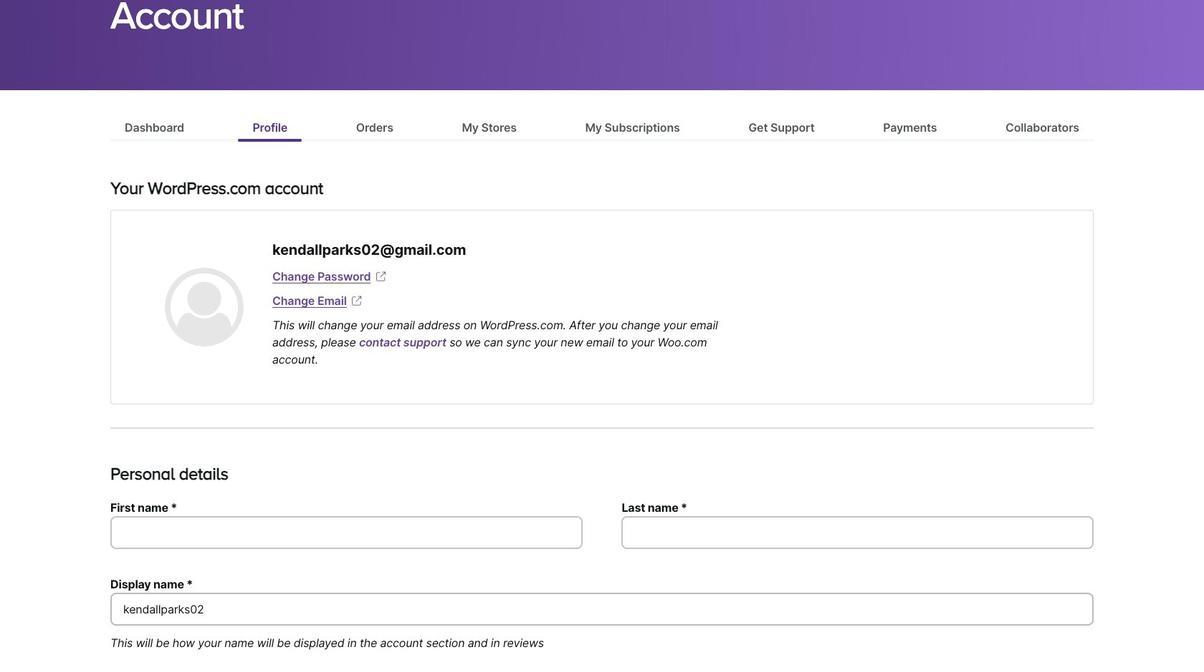 Task type: locate. For each thing, give the bounding box(es) containing it.
None text field
[[110, 517, 582, 550], [622, 517, 1094, 550], [110, 517, 582, 550], [622, 517, 1094, 550]]

None text field
[[110, 593, 1094, 626]]

gravatar image image
[[165, 268, 244, 347]]



Task type: vqa. For each thing, say whether or not it's contained in the screenshot.
external link ICON to the bottom
yes



Task type: describe. For each thing, give the bounding box(es) containing it.
external link image
[[374, 270, 388, 284]]

external link image
[[349, 294, 364, 308]]



